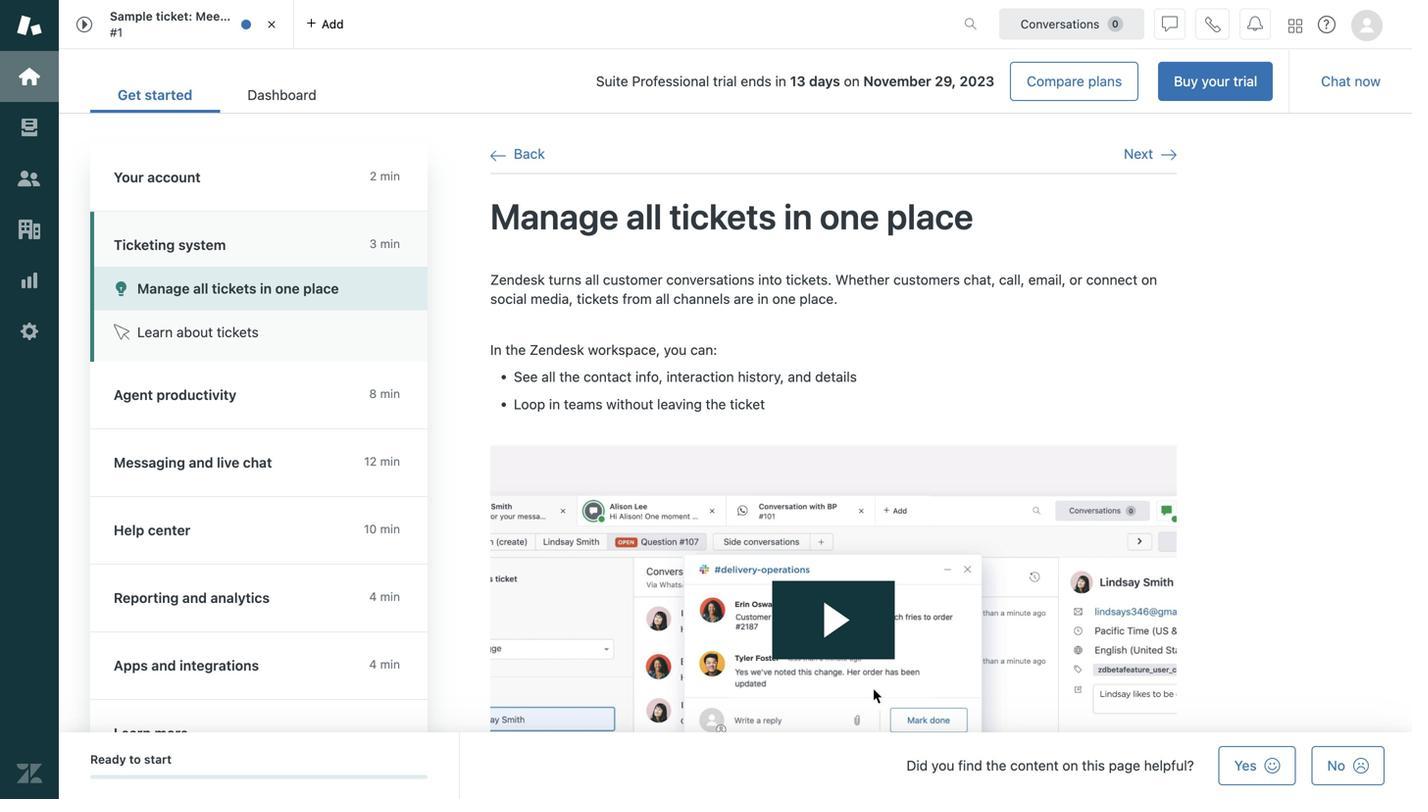 Task type: locate. For each thing, give the bounding box(es) containing it.
trial inside button
[[1234, 73, 1258, 89]]

your
[[1202, 73, 1230, 89]]

loop in teams without leaving the ticket
[[514, 396, 765, 412]]

section
[[360, 62, 1273, 101]]

agent productivity
[[114, 387, 237, 403]]

and for messaging and live chat
[[189, 455, 213, 471]]

manage all tickets in one place up the learn about tickets button
[[137, 281, 339, 297]]

min inside the agent productivity heading
[[380, 387, 400, 401]]

2 trial from the left
[[713, 73, 737, 89]]

all right from
[[656, 291, 670, 307]]

on left this
[[1063, 758, 1079, 774]]

trial left ends
[[713, 73, 737, 89]]

manage up turns
[[490, 195, 619, 237]]

1 horizontal spatial you
[[932, 758, 955, 774]]

learn up ready to start at the bottom of the page
[[114, 725, 151, 742]]

your account
[[114, 169, 201, 185]]

agent productivity heading
[[90, 362, 447, 430]]

1 vertical spatial you
[[932, 758, 955, 774]]

one up whether
[[820, 195, 880, 237]]

4 min inside reporting and analytics heading
[[369, 590, 400, 604]]

place down ticketing system heading
[[303, 281, 339, 297]]

region containing zendesk turns all customer conversations into tickets. whether customers chat, call, email, or connect on social media, tickets from all channels are in one place.
[[490, 270, 1177, 799]]

and left the analytics
[[182, 590, 207, 606]]

learn
[[137, 324, 173, 340], [114, 725, 151, 742]]

min for messaging and live chat
[[380, 455, 400, 468]]

zendesk up "social" at the top left
[[490, 272, 545, 288]]

customer
[[603, 272, 663, 288]]

you left can:
[[664, 342, 687, 358]]

yes
[[1235, 758, 1257, 774]]

and left details
[[788, 369, 812, 385]]

min
[[380, 169, 400, 183], [380, 237, 400, 251], [380, 387, 400, 401], [380, 455, 400, 468], [380, 522, 400, 536], [380, 590, 400, 604], [380, 658, 400, 671]]

min for agent productivity
[[380, 387, 400, 401]]

3
[[370, 237, 377, 251]]

footer
[[59, 733, 1413, 799]]

the right in
[[506, 342, 526, 358]]

all
[[626, 195, 662, 237], [585, 272, 599, 288], [193, 281, 208, 297], [656, 291, 670, 307], [542, 369, 556, 385]]

0 vertical spatial learn
[[137, 324, 173, 340]]

from
[[623, 291, 652, 307]]

2 horizontal spatial on
[[1142, 272, 1158, 288]]

0 horizontal spatial manage all tickets in one place
[[137, 281, 339, 297]]

ticket right meet
[[250, 9, 283, 23]]

3 min from the top
[[380, 387, 400, 401]]

1 horizontal spatial on
[[1063, 758, 1079, 774]]

1 min from the top
[[380, 169, 400, 183]]

learn inside button
[[137, 324, 173, 340]]

min inside messaging and live chat heading
[[380, 455, 400, 468]]

ticketing system
[[114, 237, 226, 253]]

zendesk
[[490, 272, 545, 288], [530, 342, 584, 358]]

learn left the about
[[137, 324, 173, 340]]

social
[[490, 291, 527, 307]]

learn inside dropdown button
[[114, 725, 151, 742]]

4 min from the top
[[380, 455, 400, 468]]

chat
[[243, 455, 272, 471]]

started
[[145, 87, 193, 103]]

0 vertical spatial ticket
[[250, 9, 283, 23]]

0 horizontal spatial on
[[844, 73, 860, 89]]

chat now button
[[1306, 62, 1397, 101]]

all up customer
[[626, 195, 662, 237]]

reporting and analytics heading
[[90, 565, 447, 633]]

all down system
[[193, 281, 208, 297]]

November 29, 2023 text field
[[864, 73, 995, 89]]

tabs tab list
[[59, 0, 944, 49]]

0 vertical spatial 4
[[369, 590, 377, 604]]

ends
[[741, 73, 772, 89]]

get started
[[118, 87, 193, 103]]

4 inside reporting and analytics heading
[[369, 590, 377, 604]]

section containing compare plans
[[360, 62, 1273, 101]]

the right meet
[[228, 9, 247, 23]]

tickets
[[670, 195, 777, 237], [212, 281, 256, 297], [577, 291, 619, 307], [217, 324, 259, 340]]

button displays agent's chat status as invisible. image
[[1162, 16, 1178, 32]]

professional
[[632, 73, 710, 89]]

1 horizontal spatial ticket
[[730, 396, 765, 412]]

2 horizontal spatial one
[[820, 195, 880, 237]]

on inside zendesk turns all customer conversations into tickets. whether customers chat, call, email, or connect on social media, tickets from all channels are in one place.
[[1142, 272, 1158, 288]]

1 horizontal spatial manage
[[490, 195, 619, 237]]

sample
[[110, 9, 153, 23]]

1 vertical spatial ticket
[[730, 396, 765, 412]]

the
[[228, 9, 247, 23], [506, 342, 526, 358], [560, 369, 580, 385], [706, 396, 726, 412], [986, 758, 1007, 774]]

one down into
[[773, 291, 796, 307]]

0 horizontal spatial one
[[275, 281, 300, 297]]

min inside "apps and integrations" heading
[[380, 658, 400, 671]]

manage down ticketing system
[[137, 281, 190, 297]]

0 vertical spatial 4 min
[[369, 590, 400, 604]]

conversations button
[[1000, 8, 1145, 40]]

learn for learn about tickets
[[137, 324, 173, 340]]

2 min from the top
[[380, 237, 400, 251]]

your account heading
[[90, 144, 447, 212]]

all right turns
[[585, 272, 599, 288]]

tab list containing get started
[[90, 77, 344, 113]]

min for reporting and analytics
[[380, 590, 400, 604]]

0 horizontal spatial trial
[[713, 73, 737, 89]]

region
[[490, 270, 1177, 799]]

all inside "content-title" region
[[626, 195, 662, 237]]

views image
[[17, 115, 42, 140]]

ticket:
[[156, 9, 192, 23]]

min inside your account heading
[[380, 169, 400, 183]]

1 horizontal spatial trial
[[1234, 73, 1258, 89]]

teams
[[564, 396, 603, 412]]

one
[[820, 195, 880, 237], [275, 281, 300, 297], [773, 291, 796, 307]]

help
[[114, 522, 144, 539]]

manage
[[490, 195, 619, 237], [137, 281, 190, 297]]

in right are
[[758, 291, 769, 307]]

1 vertical spatial 4
[[369, 658, 377, 671]]

workspace,
[[588, 342, 660, 358]]

8 min
[[369, 387, 400, 401]]

ready to start
[[90, 753, 172, 767]]

one up the learn about tickets button
[[275, 281, 300, 297]]

place.
[[800, 291, 838, 307]]

info,
[[636, 369, 663, 385]]

0 vertical spatial zendesk
[[490, 272, 545, 288]]

help center heading
[[90, 497, 447, 565]]

on right days at top
[[844, 73, 860, 89]]

min inside reporting and analytics heading
[[380, 590, 400, 604]]

ticket
[[250, 9, 283, 23], [730, 396, 765, 412]]

min for your account
[[380, 169, 400, 183]]

manage all tickets in one place up "conversations"
[[490, 195, 974, 237]]

tab
[[59, 0, 294, 49]]

1 vertical spatial manage all tickets in one place
[[137, 281, 339, 297]]

in the zendesk workspace, you can:
[[490, 342, 717, 358]]

4 inside "apps and integrations" heading
[[369, 658, 377, 671]]

video thumbnail image
[[490, 446, 1177, 799], [490, 446, 1177, 799]]

dashboard tab
[[220, 77, 344, 113]]

manage all tickets in one place inside "content-title" region
[[490, 195, 974, 237]]

on
[[844, 73, 860, 89], [1142, 272, 1158, 288], [1063, 758, 1079, 774]]

1 vertical spatial 4 min
[[369, 658, 400, 671]]

6 min from the top
[[380, 590, 400, 604]]

yes button
[[1219, 746, 1296, 786]]

you right the did at the bottom right of the page
[[932, 758, 955, 774]]

1 vertical spatial place
[[303, 281, 339, 297]]

1 horizontal spatial manage all tickets in one place
[[490, 195, 974, 237]]

tickets up "conversations"
[[670, 195, 777, 237]]

7 min from the top
[[380, 658, 400, 671]]

10 min
[[364, 522, 400, 536]]

learn more button
[[90, 700, 424, 767]]

the inside sample ticket: meet the ticket #1
[[228, 9, 247, 23]]

and left 'live'
[[189, 455, 213, 471]]

tickets up the learn about tickets button
[[212, 281, 256, 297]]

1 vertical spatial manage
[[137, 281, 190, 297]]

loop
[[514, 396, 545, 412]]

agent
[[114, 387, 153, 403]]

on right connect
[[1142, 272, 1158, 288]]

min inside "help center" "heading"
[[380, 522, 400, 536]]

organizations image
[[17, 217, 42, 242]]

manage inside "content-title" region
[[490, 195, 619, 237]]

1 4 from the top
[[369, 590, 377, 604]]

and
[[788, 369, 812, 385], [189, 455, 213, 471], [182, 590, 207, 606], [151, 658, 176, 674]]

place up customers on the right
[[887, 195, 974, 237]]

live
[[217, 455, 239, 471]]

place inside "content-title" region
[[887, 195, 974, 237]]

trial right your
[[1234, 73, 1258, 89]]

0 horizontal spatial you
[[664, 342, 687, 358]]

tickets right the about
[[217, 324, 259, 340]]

0 vertical spatial manage
[[490, 195, 619, 237]]

4 min for integrations
[[369, 658, 400, 671]]

compare plans
[[1027, 73, 1122, 89]]

whether
[[836, 272, 890, 288]]

meet
[[196, 9, 225, 23]]

0 vertical spatial on
[[844, 73, 860, 89]]

1 vertical spatial on
[[1142, 272, 1158, 288]]

customers
[[894, 272, 960, 288]]

page
[[1109, 758, 1141, 774]]

leaving
[[657, 396, 702, 412]]

min inside ticketing system heading
[[380, 237, 400, 251]]

learn about tickets button
[[94, 310, 428, 354]]

close image
[[262, 15, 282, 34]]

1 trial from the left
[[1234, 73, 1258, 89]]

1 vertical spatial zendesk
[[530, 342, 584, 358]]

chat now
[[1321, 73, 1381, 89]]

in left 13
[[775, 73, 787, 89]]

manage all tickets in one place
[[490, 195, 974, 237], [137, 281, 339, 297]]

0 horizontal spatial place
[[303, 281, 339, 297]]

zendesk up the see
[[530, 342, 584, 358]]

email,
[[1029, 272, 1066, 288]]

tab list
[[90, 77, 344, 113]]

place
[[887, 195, 974, 237], [303, 281, 339, 297]]

4 min inside "apps and integrations" heading
[[369, 658, 400, 671]]

1 vertical spatial learn
[[114, 725, 151, 742]]

and inside heading
[[182, 590, 207, 606]]

in inside section
[[775, 73, 787, 89]]

sample ticket: meet the ticket #1
[[110, 9, 283, 39]]

november
[[864, 73, 932, 89]]

analytics
[[210, 590, 270, 606]]

turns
[[549, 272, 582, 288]]

0 horizontal spatial manage
[[137, 281, 190, 297]]

ticket down history,
[[730, 396, 765, 412]]

content-title region
[[490, 194, 1177, 239]]

2 4 min from the top
[[369, 658, 400, 671]]

2
[[370, 169, 377, 183]]

see all the contact info, interaction history, and details
[[514, 369, 857, 385]]

0 vertical spatial place
[[887, 195, 974, 237]]

in up the learn about tickets button
[[260, 281, 272, 297]]

0 vertical spatial you
[[664, 342, 687, 358]]

1 4 min from the top
[[369, 590, 400, 604]]

tickets down turns
[[577, 291, 619, 307]]

1 horizontal spatial one
[[773, 291, 796, 307]]

reporting and analytics
[[114, 590, 270, 606]]

customers image
[[17, 166, 42, 191]]

4 for apps and integrations
[[369, 658, 377, 671]]

plans
[[1088, 73, 1122, 89]]

in up tickets.
[[784, 195, 813, 237]]

0 horizontal spatial ticket
[[250, 9, 283, 23]]

compare plans button
[[1010, 62, 1139, 101]]

learn more heading
[[90, 700, 447, 768]]

apps
[[114, 658, 148, 674]]

1 horizontal spatial place
[[887, 195, 974, 237]]

2 4 from the top
[[369, 658, 377, 671]]

min for ticketing system
[[380, 237, 400, 251]]

manage inside button
[[137, 281, 190, 297]]

and right the apps
[[151, 658, 176, 674]]

0 vertical spatial manage all tickets in one place
[[490, 195, 974, 237]]

tab containing sample ticket: meet the ticket
[[59, 0, 294, 49]]

you
[[664, 342, 687, 358], [932, 758, 955, 774]]

5 min from the top
[[380, 522, 400, 536]]

reporting image
[[17, 268, 42, 293]]

trial for professional
[[713, 73, 737, 89]]



Task type: vqa. For each thing, say whether or not it's contained in the screenshot.
the Please provide a ticket description Please provide a ticket subject
no



Task type: describe. For each thing, give the bounding box(es) containing it.
integrations
[[180, 658, 259, 674]]

center
[[148, 522, 191, 539]]

dashboard
[[247, 87, 317, 103]]

tickets inside zendesk turns all customer conversations into tickets. whether customers chat, call, email, or connect on social media, tickets from all channels are in one place.
[[577, 291, 619, 307]]

13
[[790, 73, 806, 89]]

12
[[364, 455, 377, 468]]

get help image
[[1318, 16, 1336, 33]]

suite
[[596, 73, 628, 89]]

chat
[[1321, 73, 1351, 89]]

account
[[147, 169, 201, 185]]

manage all tickets in one place button
[[94, 267, 428, 310]]

learn about tickets
[[137, 324, 259, 340]]

compare
[[1027, 73, 1085, 89]]

the down interaction
[[706, 396, 726, 412]]

4 for reporting and analytics
[[369, 590, 377, 604]]

the up teams
[[560, 369, 580, 385]]

conversations
[[1021, 17, 1100, 31]]

12 min
[[364, 455, 400, 468]]

and for reporting and analytics
[[182, 590, 207, 606]]

channels
[[674, 291, 730, 307]]

call,
[[999, 272, 1025, 288]]

into
[[758, 272, 782, 288]]

connect
[[1087, 272, 1138, 288]]

history,
[[738, 369, 784, 385]]

more
[[154, 725, 188, 742]]

find
[[958, 758, 983, 774]]

apps and integrations heading
[[90, 633, 447, 700]]

start
[[144, 753, 172, 767]]

and inside region
[[788, 369, 812, 385]]

one inside button
[[275, 281, 300, 297]]

2 vertical spatial on
[[1063, 758, 1079, 774]]

add
[[322, 17, 344, 31]]

in inside zendesk turns all customer conversations into tickets. whether customers chat, call, email, or connect on social media, tickets from all channels are in one place.
[[758, 291, 769, 307]]

trial for your
[[1234, 73, 1258, 89]]

next
[[1124, 146, 1154, 162]]

learn for learn more
[[114, 725, 151, 742]]

days
[[809, 73, 840, 89]]

one inside "content-title" region
[[820, 195, 880, 237]]

place inside button
[[303, 281, 339, 297]]

4 min for analytics
[[369, 590, 400, 604]]

2023
[[960, 73, 995, 89]]

admin image
[[17, 319, 42, 344]]

in
[[490, 342, 502, 358]]

the right find
[[986, 758, 1007, 774]]

tickets.
[[786, 272, 832, 288]]

2 min
[[370, 169, 400, 183]]

back button
[[490, 145, 545, 163]]

messaging and live chat
[[114, 455, 272, 471]]

help center
[[114, 522, 191, 539]]

zendesk turns all customer conversations into tickets. whether customers chat, call, email, or connect on social media, tickets from all channels are in one place.
[[490, 272, 1158, 307]]

or
[[1070, 272, 1083, 288]]

and for apps and integrations
[[151, 658, 176, 674]]

back
[[514, 146, 545, 162]]

to
[[129, 753, 141, 767]]

now
[[1355, 73, 1381, 89]]

without
[[606, 396, 654, 412]]

contact
[[584, 369, 632, 385]]

apps and integrations
[[114, 658, 259, 674]]

ticketing
[[114, 237, 175, 253]]

your
[[114, 169, 144, 185]]

8
[[369, 387, 377, 401]]

interaction
[[667, 369, 734, 385]]

conversations
[[667, 272, 755, 288]]

ticketing system heading
[[90, 212, 447, 267]]

helpful?
[[1144, 758, 1195, 774]]

system
[[178, 237, 226, 253]]

notifications image
[[1248, 16, 1263, 32]]

in right 'loop' at the left of the page
[[549, 396, 560, 412]]

manage all tickets in one place inside button
[[137, 281, 339, 297]]

#1
[[110, 26, 123, 39]]

in inside "content-title" region
[[784, 195, 813, 237]]

content
[[1011, 758, 1059, 774]]

main element
[[0, 0, 59, 799]]

min for help center
[[380, 522, 400, 536]]

no button
[[1312, 746, 1385, 786]]

min for apps and integrations
[[380, 658, 400, 671]]

get started image
[[17, 64, 42, 89]]

buy your trial button
[[1159, 62, 1273, 101]]

messaging and live chat heading
[[90, 430, 447, 497]]

chat,
[[964, 272, 996, 288]]

get
[[118, 87, 141, 103]]

suite professional trial ends in 13 days on november 29, 2023
[[596, 73, 995, 89]]

next button
[[1124, 145, 1177, 163]]

all right the see
[[542, 369, 556, 385]]

one inside zendesk turns all customer conversations into tickets. whether customers chat, call, email, or connect on social media, tickets from all channels are in one place.
[[773, 291, 796, 307]]

zendesk support image
[[17, 13, 42, 38]]

zendesk products image
[[1289, 19, 1303, 33]]

messaging
[[114, 455, 185, 471]]

about
[[177, 324, 213, 340]]

buy
[[1174, 73, 1198, 89]]

progress-bar progress bar
[[90, 775, 428, 779]]

footer containing did you find the content on this page helpful?
[[59, 733, 1413, 799]]

all inside button
[[193, 281, 208, 297]]

10
[[364, 522, 377, 536]]

tickets inside "content-title" region
[[670, 195, 777, 237]]

did you find the content on this page helpful?
[[907, 758, 1195, 774]]

in inside button
[[260, 281, 272, 297]]

ticket inside sample ticket: meet the ticket #1
[[250, 9, 283, 23]]

see
[[514, 369, 538, 385]]

this
[[1082, 758, 1105, 774]]

zendesk inside zendesk turns all customer conversations into tickets. whether customers chat, call, email, or connect on social media, tickets from all channels are in one place.
[[490, 272, 545, 288]]

media,
[[531, 291, 573, 307]]

3 min
[[370, 237, 400, 251]]

video element
[[490, 446, 1177, 799]]

add button
[[294, 0, 356, 48]]

zendesk image
[[17, 761, 42, 787]]



